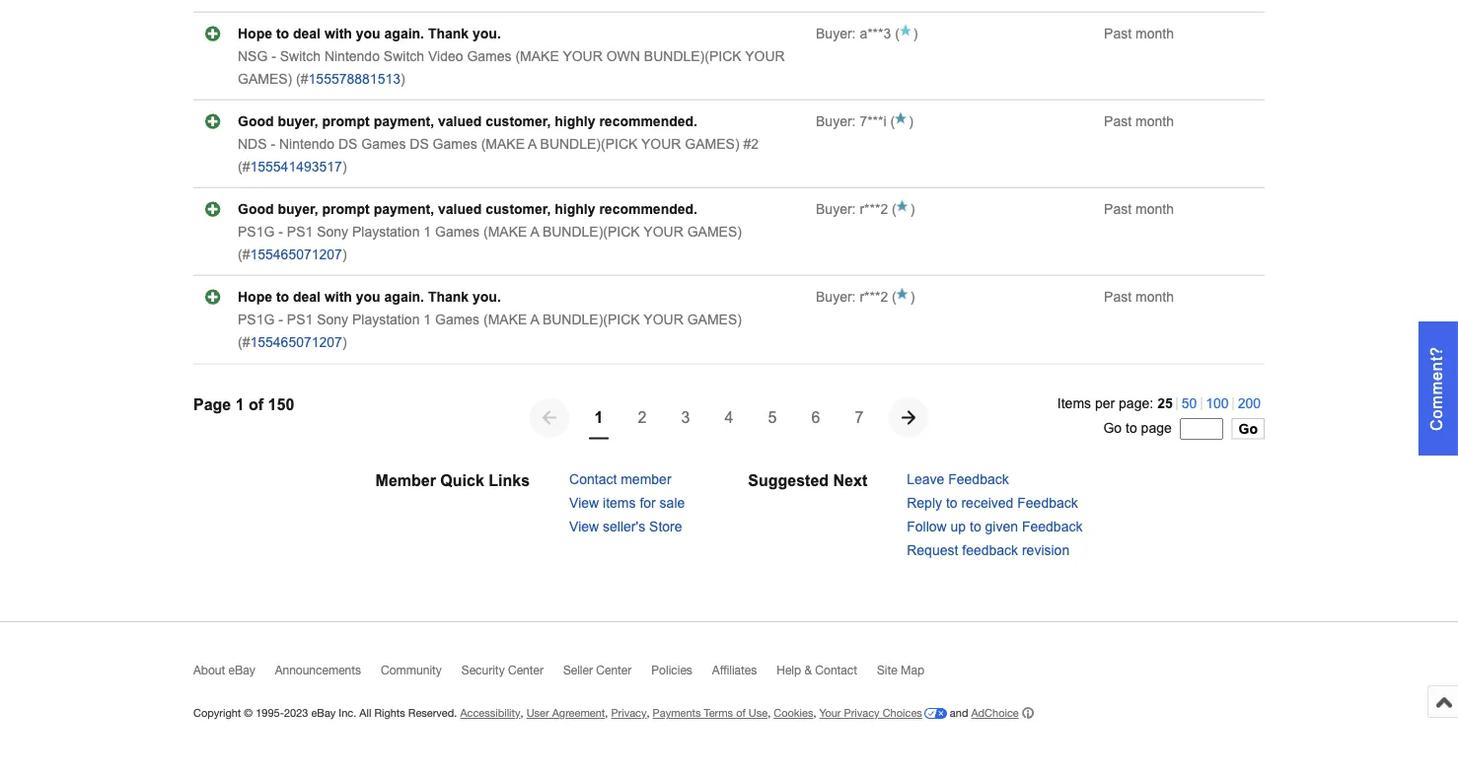 Task type: locate. For each thing, give the bounding box(es) containing it.
feedback
[[948, 472, 1009, 487], [1017, 496, 1078, 511], [1022, 520, 1083, 535]]

past month element
[[1104, 26, 1174, 42], [1104, 114, 1174, 129], [1104, 202, 1174, 217], [1104, 290, 1174, 305]]

3 past month element from the top
[[1104, 202, 1174, 217]]

good buyer, prompt payment, valued customer, highly recommended. element up nds - nintendo ds games ds games (make a bundle)(pick your games) #2 (#
[[238, 114, 697, 129]]

1 vertical spatial good buyer, prompt payment, valued customer, highly recommended.
[[238, 202, 697, 217]]

1 hope from the top
[[238, 26, 272, 42]]

2 again. from the top
[[384, 290, 424, 305]]

prompt down 155541493517 )
[[322, 202, 370, 217]]

privacy right the your at bottom right
[[844, 707, 880, 720]]

ps1 for to
[[287, 312, 313, 328]]

1 hope to deal with you again. thank you. from the top
[[238, 26, 501, 42]]

1 horizontal spatial ds
[[410, 137, 429, 152]]

7***i
[[860, 114, 886, 129]]

0 vertical spatial valued
[[438, 114, 482, 129]]

#2
[[743, 137, 759, 152]]

ebay right about
[[228, 664, 255, 678]]

0 vertical spatial you
[[356, 26, 380, 42]]

hope to deal with you again. thank you. element
[[238, 26, 501, 42], [238, 290, 501, 305]]

155465071207 ) up 150
[[250, 335, 347, 350]]

2 sony from the top
[[317, 312, 348, 328]]

buyer,
[[278, 114, 318, 129], [278, 202, 318, 217]]

comment?
[[1428, 346, 1446, 431]]

thank
[[428, 26, 469, 42], [428, 290, 469, 305]]

1 vertical spatial buyer,
[[278, 202, 318, 217]]

2 hope from the top
[[238, 290, 272, 305]]

155465071207 link for buyer,
[[250, 247, 342, 263]]

with for sony
[[324, 290, 352, 305]]

0 vertical spatial ps1g
[[238, 225, 275, 240]]

2 month from the top
[[1135, 114, 1174, 129]]

with for nintendo
[[324, 26, 352, 42]]

1 horizontal spatial of
[[736, 707, 746, 720]]

3 button
[[664, 397, 707, 440]]

0 vertical spatial recommended.
[[599, 114, 697, 129]]

ebay left inc.
[[311, 707, 336, 720]]

1 horizontal spatial center
[[596, 664, 632, 678]]

announcements
[[275, 664, 361, 678]]

hope for nsg
[[238, 26, 272, 42]]

privacy
[[611, 707, 647, 720], [844, 707, 880, 720]]

0 vertical spatial customer,
[[486, 114, 551, 129]]

use
[[749, 707, 768, 720]]

2 thank from the top
[[428, 290, 469, 305]]

0 vertical spatial good buyer, prompt payment, valued customer, highly recommended. element
[[238, 114, 697, 129]]

reply to received feedback link
[[907, 496, 1078, 511]]

2 155465071207 from the top
[[250, 335, 342, 350]]

valued for 1
[[438, 202, 482, 217]]

highly for ds
[[555, 114, 595, 129]]

1 vertical spatial highly
[[555, 202, 595, 217]]

go for go
[[1239, 422, 1258, 437]]

0 vertical spatial thank
[[428, 26, 469, 42]]

2 ps1g from the top
[[238, 312, 275, 328]]

155465071207 down 155541493517 "link"
[[250, 247, 342, 263]]

1 vertical spatial buyer: r***2
[[816, 290, 888, 305]]

2 buyer, from the top
[[278, 202, 318, 217]]

)
[[913, 26, 918, 42], [401, 72, 405, 87], [909, 114, 913, 129], [342, 160, 347, 175], [910, 202, 915, 217], [342, 247, 347, 263], [910, 290, 915, 305], [342, 335, 347, 350]]

highly down nds - nintendo ds games ds games (make a bundle)(pick your games) #2 (#
[[555, 202, 595, 217]]

2 go from the left
[[1239, 422, 1258, 437]]

1 with from the top
[[324, 26, 352, 42]]

good buyer, prompt payment, valued customer, highly recommended. up nds - nintendo ds games ds games (make a bundle)(pick your games) #2 (#
[[238, 114, 697, 129]]

items
[[1057, 397, 1091, 412]]

1 vertical spatial nintendo
[[279, 137, 334, 152]]

ps1 for buyer,
[[287, 225, 313, 240]]

155465071207 up 150
[[250, 335, 342, 350]]

hope to deal with you again. thank you. for playstation
[[238, 290, 501, 305]]

good up nds
[[238, 114, 274, 129]]

0 horizontal spatial privacy
[[611, 707, 647, 720]]

good for ps1g
[[238, 202, 274, 217]]

50
[[1182, 397, 1197, 412]]

1 vertical spatial you
[[356, 290, 380, 305]]

1 you from the top
[[356, 26, 380, 42]]

1 vertical spatial you.
[[473, 290, 501, 305]]

2 customer, from the top
[[486, 202, 551, 217]]

user
[[526, 707, 549, 720]]

3 feedback left for buyer. element from the top
[[816, 202, 888, 217]]

good
[[238, 114, 274, 129], [238, 202, 274, 217]]

past month element for good buyer, prompt payment, valued customer, highly recommended. element associated with ds
[[1104, 114, 1174, 129]]

1 horizontal spatial go
[[1239, 422, 1258, 437]]

buyer, up 155541493517 )
[[278, 114, 318, 129]]

1 recommended. from the top
[[599, 114, 697, 129]]

1 vertical spatial with
[[324, 290, 352, 305]]

1 payment, from the top
[[374, 114, 434, 129]]

0 vertical spatial hope to deal with you again. thank you.
[[238, 26, 501, 42]]

0 vertical spatial hope
[[238, 26, 272, 42]]

2 playstation from the top
[[352, 312, 420, 328]]

ps1 up 150
[[287, 312, 313, 328]]

1 vertical spatial 155465071207 link
[[250, 335, 342, 350]]

page:
[[1119, 397, 1153, 412]]

1 vertical spatial 155465071207 )
[[250, 335, 347, 350]]

0 vertical spatial you.
[[473, 26, 501, 42]]

contact
[[569, 472, 617, 487], [815, 664, 857, 678]]

200 button
[[1233, 397, 1265, 412]]

hope to deal with you again. thank you. element for playstation
[[238, 290, 501, 305]]

1 vertical spatial good
[[238, 202, 274, 217]]

3 buyer: from the top
[[816, 202, 856, 217]]

next
[[833, 472, 867, 490]]

1 vertical spatial ps1
[[287, 312, 313, 328]]

2 recommended. from the top
[[599, 202, 697, 217]]

0 horizontal spatial ds
[[338, 137, 357, 152]]

1 vertical spatial 155465071207
[[250, 335, 342, 350]]

feedback left for buyer. element containing buyer: a***3
[[816, 26, 891, 42]]

deal for ps1
[[293, 290, 321, 305]]

of left use on the right bottom of the page
[[736, 707, 746, 720]]

2 good buyer, prompt payment, valued customer, highly recommended. element from the top
[[238, 202, 697, 217]]

2023
[[284, 707, 308, 720]]

view left the seller's
[[569, 520, 599, 535]]

0 horizontal spatial center
[[508, 664, 544, 678]]

100
[[1206, 397, 1229, 412]]

4 feedback left for buyer. element from the top
[[816, 290, 888, 305]]

1 center from the left
[[508, 664, 544, 678]]

1 vertical spatial playstation
[[352, 312, 420, 328]]

1 customer, from the top
[[486, 114, 551, 129]]

center right security
[[508, 664, 544, 678]]

1 horizontal spatial privacy
[[844, 707, 880, 720]]

1 horizontal spatial contact
[[815, 664, 857, 678]]

past month element for 1's good buyer, prompt payment, valued customer, highly recommended. element
[[1104, 202, 1174, 217]]

(# inside the nsg - switch nintendo switch video games (make your own bundle)(pick your games) (#
[[296, 72, 308, 87]]

choices
[[883, 707, 922, 720]]

affiliates link
[[712, 664, 777, 687]]

1 155465071207 link from the top
[[250, 247, 342, 263]]

main content
[[193, 0, 1458, 591]]

valued up nds - nintendo ds games ds games (make a bundle)(pick your games) #2 (#
[[438, 114, 482, 129]]

155465071207 link down 155541493517 "link"
[[250, 247, 342, 263]]

hope to deal with you again. thank you.
[[238, 26, 501, 42], [238, 290, 501, 305]]

(make
[[515, 49, 559, 64], [481, 137, 525, 152], [483, 225, 527, 240], [483, 312, 527, 328]]

155465071207 )
[[250, 247, 347, 263], [250, 335, 347, 350]]

0 vertical spatial sony
[[317, 225, 348, 240]]

inc.
[[339, 707, 356, 720]]

1 deal from the top
[[293, 26, 321, 42]]

1 past from the top
[[1104, 26, 1132, 42]]

ds down video at the top left of the page
[[410, 137, 429, 152]]

customer, up nds - nintendo ds games ds games (make a bundle)(pick your games) #2 (#
[[486, 114, 551, 129]]

2 past month element from the top
[[1104, 114, 1174, 129]]

1 past month element from the top
[[1104, 26, 1174, 42]]

0 vertical spatial 155465071207
[[250, 247, 342, 263]]

1 again. from the top
[[384, 26, 424, 42]]

0 vertical spatial deal
[[293, 26, 321, 42]]

2 with from the top
[[324, 290, 352, 305]]

member
[[375, 472, 436, 490]]

, left the privacy link
[[605, 707, 608, 720]]

contact right &
[[815, 664, 857, 678]]

nds
[[238, 137, 267, 152]]

0 vertical spatial ebay
[[228, 664, 255, 678]]

1 155465071207 from the top
[[250, 247, 342, 263]]

2 155465071207 link from the top
[[250, 335, 342, 350]]

0 horizontal spatial of
[[249, 397, 264, 415]]

buyer: a***3
[[816, 26, 891, 42]]

0 horizontal spatial go
[[1103, 422, 1122, 437]]

nintendo up 155578881513 "link"
[[324, 49, 380, 64]]

1 vertical spatial thank
[[428, 290, 469, 305]]

about ebay link
[[193, 664, 275, 687]]

1 vertical spatial contact
[[815, 664, 857, 678]]

0 vertical spatial payment,
[[374, 114, 434, 129]]

center right seller
[[596, 664, 632, 678]]

1 past month from the top
[[1104, 26, 1174, 42]]

rights
[[374, 707, 405, 720]]

2 you. from the top
[[473, 290, 501, 305]]

good down 155541493517 "link"
[[238, 202, 274, 217]]

ds up 155541493517 )
[[338, 137, 357, 152]]

1 privacy from the left
[[611, 707, 647, 720]]

1 good buyer, prompt payment, valued customer, highly recommended. element from the top
[[238, 114, 697, 129]]

1 vertical spatial sony
[[317, 312, 348, 328]]

received
[[961, 496, 1014, 511]]

payment, for playstation
[[374, 202, 434, 217]]

hope to deal with you again. thank you. for switch
[[238, 26, 501, 42]]

2 switch from the left
[[384, 49, 424, 64]]

1 go from the left
[[1103, 422, 1122, 437]]

sony
[[317, 225, 348, 240], [317, 312, 348, 328]]

of left 150
[[249, 397, 264, 415]]

1 valued from the top
[[438, 114, 482, 129]]

0 vertical spatial 155465071207 link
[[250, 247, 342, 263]]

1 switch from the left
[[280, 49, 321, 64]]

sony for prompt
[[317, 225, 348, 240]]

ps1g - ps1 sony playstation 1 games (make a bundle)(pick your games) (# for again.
[[238, 312, 742, 350]]

- right nds
[[271, 137, 275, 152]]

2 center from the left
[[596, 664, 632, 678]]

,
[[520, 707, 523, 720], [605, 707, 608, 720], [647, 707, 650, 720], [768, 707, 771, 720], [813, 707, 816, 720]]

5 , from the left
[[813, 707, 816, 720]]

0 horizontal spatial contact
[[569, 472, 617, 487]]

0 vertical spatial again.
[[384, 26, 424, 42]]

seller center link
[[563, 664, 651, 687]]

1 ps1g from the top
[[238, 225, 275, 240]]

feedback left for buyer. element for past month element corresponding to switch's hope to deal with you again. thank you. element
[[816, 26, 891, 42]]

0 horizontal spatial ebay
[[228, 664, 255, 678]]

good buyer, prompt payment, valued customer, highly recommended. for ds
[[238, 114, 697, 129]]

155541493517
[[250, 160, 342, 175]]

view left items
[[569, 496, 599, 511]]

2 r***2 from the top
[[860, 290, 888, 305]]

0 vertical spatial buyer,
[[278, 114, 318, 129]]

100 button
[[1201, 397, 1233, 412]]

2 past from the top
[[1104, 114, 1132, 129]]

1 vertical spatial recommended.
[[599, 202, 697, 217]]

prompt for sony
[[322, 202, 370, 217]]

2 good buyer, prompt payment, valued customer, highly recommended. from the top
[[238, 202, 697, 217]]

0 vertical spatial ps1
[[287, 225, 313, 240]]

2 ps1g - ps1 sony playstation 1 games (make a bundle)(pick your games) (# from the top
[[238, 312, 742, 350]]

1 vertical spatial hope to deal with you again. thank you. element
[[238, 290, 501, 305]]

navigation
[[530, 397, 928, 440]]

1 vertical spatial again.
[[384, 290, 424, 305]]

1 vertical spatial prompt
[[322, 202, 370, 217]]

switch left video at the top left of the page
[[384, 49, 424, 64]]

-
[[272, 49, 276, 64], [271, 137, 275, 152], [278, 225, 283, 240], [278, 312, 283, 328]]

video
[[428, 49, 463, 64]]

privacy down seller center link
[[611, 707, 647, 720]]

contact member view items for sale view seller's store
[[569, 472, 685, 535]]

ps1g down 155541493517 "link"
[[238, 225, 275, 240]]

2 ps1 from the top
[[287, 312, 313, 328]]

0 vertical spatial buyer: r***2
[[816, 202, 888, 217]]

good buyer, prompt payment, valued customer, highly recommended. element down nds - nintendo ds games ds games (make a bundle)(pick your games) #2 (#
[[238, 202, 697, 217]]

ps1g
[[238, 225, 275, 240], [238, 312, 275, 328]]

ebay
[[228, 664, 255, 678], [311, 707, 336, 720]]

155465071207 link for to
[[250, 335, 342, 350]]

1 vertical spatial customer,
[[486, 202, 551, 217]]

0 vertical spatial hope to deal with you again. thank you. element
[[238, 26, 501, 42]]

prompt down 155578881513
[[322, 114, 370, 129]]

good buyer, prompt payment, valued customer, highly recommended. element
[[238, 114, 697, 129], [238, 202, 697, 217]]

leave
[[907, 472, 944, 487]]

hope for ps1g
[[238, 290, 272, 305]]

go for go to page
[[1103, 422, 1122, 437]]

games)
[[238, 72, 292, 87], [685, 137, 739, 152], [687, 225, 742, 240], [687, 312, 742, 328]]

1 you. from the top
[[473, 26, 501, 42]]

payment, for games
[[374, 114, 434, 129]]

thank for video
[[428, 26, 469, 42]]

, left 'cookies'
[[768, 707, 771, 720]]

good buyer, prompt payment, valued customer, highly recommended. element for 1
[[238, 202, 697, 217]]

good buyer, prompt payment, valued customer, highly recommended. down nds - nintendo ds games ds games (make a bundle)(pick your games) #2 (#
[[238, 202, 697, 217]]

bundle)(pick inside the nsg - switch nintendo switch video games (make your own bundle)(pick your games) (#
[[644, 49, 741, 64]]

security center
[[462, 664, 544, 678]]

0 vertical spatial r***2
[[860, 202, 888, 217]]

0 vertical spatial a
[[528, 137, 536, 152]]

a
[[528, 137, 536, 152], [530, 225, 539, 240], [530, 312, 539, 328]]

1 vertical spatial deal
[[293, 290, 321, 305]]

6
[[811, 409, 820, 427]]

1 vertical spatial hope
[[238, 290, 272, 305]]

0 vertical spatial playstation
[[352, 225, 420, 240]]

2 deal from the top
[[293, 290, 321, 305]]

1 vertical spatial hope to deal with you again. thank you.
[[238, 290, 501, 305]]

2 payment, from the top
[[374, 202, 434, 217]]

page
[[1141, 422, 1172, 437]]

go down 200 button
[[1239, 422, 1258, 437]]

0 vertical spatial 155465071207 )
[[250, 247, 347, 263]]

, left payments on the bottom
[[647, 707, 650, 720]]

1 vertical spatial a
[[530, 225, 539, 240]]

1 good from the top
[[238, 114, 274, 129]]

terms
[[704, 707, 733, 720]]

2 feedback left for buyer. element from the top
[[816, 114, 886, 129]]

1 r***2 from the top
[[860, 202, 888, 217]]

1 prompt from the top
[[322, 114, 370, 129]]

valued for ds
[[438, 114, 482, 129]]

1 buyer: from the top
[[816, 26, 856, 42]]

up
[[951, 520, 966, 535]]

1 vertical spatial payment,
[[374, 202, 434, 217]]

155465071207 ) down 155541493517 )
[[250, 247, 347, 263]]

feedback left for buyer. element containing buyer: 7***i
[[816, 114, 886, 129]]

0 vertical spatial good buyer, prompt payment, valued customer, highly recommended.
[[238, 114, 697, 129]]

2 past month from the top
[[1104, 114, 1174, 129]]

0 vertical spatial view
[[569, 496, 599, 511]]

go inside button
[[1239, 422, 1258, 437]]

1 highly from the top
[[555, 114, 595, 129]]

2 vertical spatial a
[[530, 312, 539, 328]]

buyer: r***2 for good buyer, prompt payment, valued customer, highly recommended.
[[816, 202, 888, 217]]

1 good buyer, prompt payment, valued customer, highly recommended. from the top
[[238, 114, 697, 129]]

0 vertical spatial highly
[[555, 114, 595, 129]]

4 button
[[707, 397, 751, 440]]

, left the your at bottom right
[[813, 707, 816, 720]]

1 thank from the top
[[428, 26, 469, 42]]

you. for video
[[473, 26, 501, 42]]

nintendo up 155541493517 )
[[279, 137, 334, 152]]

(#
[[296, 72, 308, 87], [238, 160, 250, 175], [238, 247, 250, 263], [238, 335, 250, 350]]

own
[[606, 49, 640, 64]]

ps1g up page 1 of 150
[[238, 312, 275, 328]]

4 past from the top
[[1104, 290, 1132, 305]]

buyer, down 155541493517 )
[[278, 202, 318, 217]]

2 button
[[621, 397, 664, 440]]

2 vertical spatial feedback
[[1022, 520, 1083, 535]]

feedback left for buyer. element
[[816, 26, 891, 42], [816, 114, 886, 129], [816, 202, 888, 217], [816, 290, 888, 305]]

switch right "nsg"
[[280, 49, 321, 64]]

site
[[877, 664, 897, 678]]

1 buyer: r***2 from the top
[[816, 202, 888, 217]]

past month
[[1104, 26, 1174, 42], [1104, 114, 1174, 129], [1104, 202, 1174, 217], [1104, 290, 1174, 305]]

2 hope to deal with you again. thank you. from the top
[[238, 290, 501, 305]]

2 155465071207 ) from the top
[[250, 335, 347, 350]]

site map link
[[877, 664, 944, 687]]

155465071207
[[250, 247, 342, 263], [250, 335, 342, 350]]

0 vertical spatial contact
[[569, 472, 617, 487]]

1 hope to deal with you again. thank you. element from the top
[[238, 26, 501, 42]]

navigation inside main content
[[530, 397, 928, 440]]

1 ps1 from the top
[[287, 225, 313, 240]]

4 past month from the top
[[1104, 290, 1174, 305]]

all
[[359, 707, 371, 720]]

1 vertical spatial ps1g
[[238, 312, 275, 328]]

games inside the nsg - switch nintendo switch video games (make your own bundle)(pick your games) (#
[[467, 49, 512, 64]]

0 vertical spatial prompt
[[322, 114, 370, 129]]

(make inside the nsg - switch nintendo switch video games (make your own bundle)(pick your games) (#
[[515, 49, 559, 64]]

2 hope to deal with you again. thank you. element from the top
[[238, 290, 501, 305]]

0 vertical spatial with
[[324, 26, 352, 42]]

1 sony from the top
[[317, 225, 348, 240]]

1 playstation from the top
[[352, 225, 420, 240]]

go down per
[[1103, 422, 1122, 437]]

2 good from the top
[[238, 202, 274, 217]]

page 1 of 150
[[193, 397, 294, 415]]

sony for deal
[[317, 312, 348, 328]]

valued down nds - nintendo ds games ds games (make a bundle)(pick your games) #2 (#
[[438, 202, 482, 217]]

1 ps1g - ps1 sony playstation 1 games (make a bundle)(pick your games) (# from the top
[[238, 225, 742, 263]]

security
[[462, 664, 505, 678]]

155465071207 ) for buyer,
[[250, 247, 347, 263]]

1 vertical spatial valued
[[438, 202, 482, 217]]

ps1g - ps1 sony playstation 1 games (make a bundle)(pick your games) (# for customer,
[[238, 225, 742, 263]]

contact inside contact member view items for sale view seller's store
[[569, 472, 617, 487]]

155465071207 link up 150
[[250, 335, 342, 350]]

0 vertical spatial of
[[249, 397, 264, 415]]

contact up items
[[569, 472, 617, 487]]

0 vertical spatial good
[[238, 114, 274, 129]]

prompt for ds
[[322, 114, 370, 129]]

2 you from the top
[[356, 290, 380, 305]]

1 horizontal spatial switch
[[384, 49, 424, 64]]

2 valued from the top
[[438, 202, 482, 217]]

3 past month from the top
[[1104, 202, 1174, 217]]

2 highly from the top
[[555, 202, 595, 217]]

1 155465071207 ) from the top
[[250, 247, 347, 263]]

4 past month element from the top
[[1104, 290, 1174, 305]]

again. for switch
[[384, 26, 424, 42]]

ps1 down 155541493517 )
[[287, 225, 313, 240]]

2 privacy from the left
[[844, 707, 880, 720]]

1 vertical spatial ebay
[[311, 707, 336, 720]]

0 vertical spatial ps1g - ps1 sony playstation 1 games (make a bundle)(pick your games) (#
[[238, 225, 742, 263]]

1 buyer, from the top
[[278, 114, 318, 129]]

1 vertical spatial view
[[569, 520, 599, 535]]

0 horizontal spatial switch
[[280, 49, 321, 64]]

customer, down nds - nintendo ds games ds games (make a bundle)(pick your games) #2 (#
[[486, 202, 551, 217]]

navigation containing 1
[[530, 397, 928, 440]]

1 feedback left for buyer. element from the top
[[816, 26, 891, 42]]

- down 155541493517 "link"
[[278, 225, 283, 240]]

2 buyer: r***2 from the top
[[816, 290, 888, 305]]

feedback left for buyer. element for past month element related to good buyer, prompt payment, valued customer, highly recommended. element associated with ds
[[816, 114, 886, 129]]

3
[[681, 409, 690, 427]]

highly down the nsg - switch nintendo switch video games (make your own bundle)(pick your games) (#
[[555, 114, 595, 129]]

again.
[[384, 26, 424, 42], [384, 290, 424, 305]]

a inside nds - nintendo ds games ds games (make a bundle)(pick your games) #2 (#
[[528, 137, 536, 152]]

recommended. for ps1g - ps1 sony playstation 1 games (make a bundle)(pick your games) (#
[[599, 202, 697, 217]]

, left "user"
[[520, 707, 523, 720]]

- right "nsg"
[[272, 49, 276, 64]]

1 vertical spatial ps1g - ps1 sony playstation 1 games (make a bundle)(pick your games) (#
[[238, 312, 742, 350]]

1995-
[[256, 707, 284, 720]]

0 vertical spatial nintendo
[[324, 49, 380, 64]]

your privacy choices link
[[819, 707, 947, 720]]

2 , from the left
[[605, 707, 608, 720]]

1 vertical spatial r***2
[[860, 290, 888, 305]]

1 vertical spatial good buyer, prompt payment, valued customer, highly recommended. element
[[238, 202, 697, 217]]

2 prompt from the top
[[322, 202, 370, 217]]

you for switch
[[356, 26, 380, 42]]



Task type: vqa. For each thing, say whether or not it's contained in the screenshot.


Task type: describe. For each thing, give the bounding box(es) containing it.
customer, for ds
[[486, 114, 551, 129]]

50 button
[[1177, 397, 1201, 412]]

3 , from the left
[[647, 707, 650, 720]]

reply
[[907, 496, 942, 511]]

customer, for 1
[[486, 202, 551, 217]]

view seller's store link
[[569, 520, 682, 535]]

copyright
[[193, 707, 241, 720]]

sale
[[660, 496, 685, 511]]

1 button
[[577, 397, 621, 440]]

site map
[[877, 664, 924, 678]]

deal for switch
[[293, 26, 321, 42]]

155465071207 ) for to
[[250, 335, 347, 350]]

a***3
[[860, 26, 891, 42]]

r***2 for recommended.
[[860, 202, 888, 217]]

copyright © 1995-2023 ebay inc. all rights reserved. accessibility , user agreement , privacy , payments terms of use , cookies , your privacy choices
[[193, 707, 922, 720]]

155578881513 link
[[308, 72, 401, 87]]

past month element for playstation's hope to deal with you again. thank you. element
[[1104, 290, 1174, 305]]

nintendo inside the nsg - switch nintendo switch video games (make your own bundle)(pick your games) (#
[[324, 49, 380, 64]]

accessibility
[[460, 707, 520, 720]]

request feedback revision link
[[907, 543, 1070, 559]]

items
[[603, 496, 636, 511]]

&
[[804, 664, 812, 678]]

about ebay
[[193, 664, 255, 678]]

you for playstation
[[356, 290, 380, 305]]

agreement
[[552, 707, 605, 720]]

playstation for with
[[352, 312, 420, 328]]

seller
[[563, 664, 593, 678]]

you. for 1
[[473, 290, 501, 305]]

help & contact
[[777, 664, 857, 678]]

25 button
[[1153, 397, 1177, 412]]

thank for 1
[[428, 290, 469, 305]]

good buyer, prompt payment, valued customer, highly recommended. for 1
[[238, 202, 697, 217]]

4
[[725, 409, 733, 427]]

1 inside button
[[594, 409, 603, 427]]

follow up to given feedback link
[[907, 520, 1083, 535]]

1 ds from the left
[[338, 137, 357, 152]]

1 vertical spatial of
[[736, 707, 746, 720]]

page
[[193, 397, 231, 415]]

nsg - switch nintendo switch video games (make your own bundle)(pick your games) (#
[[238, 49, 785, 87]]

0 vertical spatial feedback
[[948, 472, 1009, 487]]

seller's
[[603, 520, 645, 535]]

member quick links
[[375, 472, 530, 490]]

center for security center
[[508, 664, 544, 678]]

given
[[985, 520, 1018, 535]]

recommended. for nds - nintendo ds games ds games (make a bundle)(pick your games) #2 (#
[[599, 114, 697, 129]]

privacy link
[[611, 707, 647, 720]]

3 past from the top
[[1104, 202, 1132, 217]]

adchoice
[[971, 707, 1019, 720]]

feedback left for buyer. element for past month element related to 1's good buyer, prompt payment, valued customer, highly recommended. element
[[816, 202, 888, 217]]

again. for playstation
[[384, 290, 424, 305]]

past month for past month element corresponding to switch's hope to deal with you again. thank you. element
[[1104, 26, 1174, 42]]

4 buyer: from the top
[[816, 290, 856, 305]]

community
[[381, 664, 442, 678]]

6 button
[[794, 397, 838, 440]]

games) inside nds - nintendo ds games ds games (make a bundle)(pick your games) #2 (#
[[685, 137, 739, 152]]

your inside nds - nintendo ds games ds games (make a bundle)(pick your games) #2 (#
[[641, 137, 681, 152]]

go button
[[1232, 419, 1265, 440]]

and adchoice
[[947, 707, 1019, 720]]

r***2 for you.
[[860, 290, 888, 305]]

ps1g for hope
[[238, 312, 275, 328]]

nds - nintendo ds games ds games (make a bundle)(pick your games) #2 (#
[[238, 137, 759, 175]]

past month element for switch's hope to deal with you again. thank you. element
[[1104, 26, 1174, 42]]

user agreement link
[[526, 707, 605, 720]]

hope to deal with you again. thank you. element for switch
[[238, 26, 501, 42]]

buyer, for nintendo
[[278, 114, 318, 129]]

25
[[1157, 397, 1173, 412]]

for
[[640, 496, 656, 511]]

(make inside nds - nintendo ds games ds games (make a bundle)(pick your games) #2 (#
[[481, 137, 525, 152]]

155578881513
[[308, 72, 401, 87]]

past month for past month element related to good buyer, prompt payment, valued customer, highly recommended. element associated with ds
[[1104, 114, 1174, 129]]

1 , from the left
[[520, 707, 523, 720]]

good for nds
[[238, 114, 274, 129]]

7 button
[[838, 397, 881, 440]]

links
[[489, 472, 530, 490]]

center for seller center
[[596, 664, 632, 678]]

go to page
[[1103, 422, 1172, 437]]

155465071207 for to
[[250, 335, 342, 350]]

per
[[1095, 397, 1115, 412]]

view items for sale link
[[569, 496, 685, 511]]

accessibility link
[[460, 707, 520, 720]]

- inside nds - nintendo ds games ds games (make a bundle)(pick your games) #2 (#
[[271, 137, 275, 152]]

request
[[907, 543, 958, 559]]

155541493517 )
[[250, 160, 347, 175]]

contact member link
[[569, 472, 671, 487]]

highly for 1
[[555, 202, 595, 217]]

ps1g for good
[[238, 225, 275, 240]]

(# inside nds - nintendo ds games ds games (make a bundle)(pick your games) #2 (#
[[238, 160, 250, 175]]

1 horizontal spatial ebay
[[311, 707, 336, 720]]

revision
[[1022, 543, 1070, 559]]

1 vertical spatial feedback
[[1017, 496, 1078, 511]]

bundle)(pick inside nds - nintendo ds games ds games (make a bundle)(pick your games) #2 (#
[[540, 137, 638, 152]]

7
[[855, 409, 864, 427]]

community link
[[381, 664, 462, 687]]

of inside main content
[[249, 397, 264, 415]]

2 view from the top
[[569, 520, 599, 535]]

policies
[[651, 664, 692, 678]]

adchoice link
[[971, 707, 1034, 720]]

155465071207 for buyer,
[[250, 247, 342, 263]]

nintendo inside nds - nintendo ds games ds games (make a bundle)(pick your games) #2 (#
[[279, 137, 334, 152]]

1 view from the top
[[569, 496, 599, 511]]

150
[[268, 397, 294, 415]]

past month for past month element related to 1's good buyer, prompt payment, valued customer, highly recommended. element
[[1104, 202, 1174, 217]]

2
[[638, 409, 647, 427]]

4 month from the top
[[1135, 290, 1174, 305]]

- up 150
[[278, 312, 283, 328]]

about
[[193, 664, 225, 678]]

buyer, for ps1
[[278, 202, 318, 217]]

security center link
[[462, 664, 563, 687]]

past month for past month element associated with playstation's hope to deal with you again. thank you. element
[[1104, 290, 1174, 305]]

3 month from the top
[[1135, 202, 1174, 217]]

200
[[1238, 397, 1261, 412]]

2 ds from the left
[[410, 137, 429, 152]]

155541493517 link
[[250, 160, 342, 175]]

follow
[[907, 520, 947, 535]]

nsg
[[238, 49, 268, 64]]

feedback left for buyer. element for past month element associated with playstation's hope to deal with you again. thank you. element
[[816, 290, 888, 305]]

games) inside the nsg - switch nintendo switch video games (make your own bundle)(pick your games) (#
[[238, 72, 292, 87]]

comment? link
[[1419, 322, 1458, 456]]

- inside the nsg - switch nintendo switch video games (make your own bundle)(pick your games) (#
[[272, 49, 276, 64]]

leave feedback link
[[907, 472, 1009, 487]]

payments
[[653, 707, 701, 720]]

suggested next
[[748, 472, 867, 490]]

reserved.
[[408, 707, 457, 720]]

main content containing page 1 of 150
[[193, 0, 1458, 591]]

4 , from the left
[[768, 707, 771, 720]]

seller center
[[563, 664, 632, 678]]

cookies link
[[774, 707, 813, 720]]

leave feedback reply to received feedback follow up to given feedback request feedback revision
[[907, 472, 1083, 559]]

your
[[819, 707, 841, 720]]

buyer: r***2 for hope to deal with you again. thank you.
[[816, 290, 888, 305]]

2 buyer: from the top
[[816, 114, 856, 129]]

good buyer, prompt payment, valued customer, highly recommended. element for ds
[[238, 114, 697, 129]]

quick
[[440, 472, 484, 490]]

playstation for payment,
[[352, 225, 420, 240]]

map
[[901, 664, 924, 678]]

policies link
[[651, 664, 712, 687]]

5
[[768, 409, 777, 427]]

payments terms of use link
[[653, 707, 768, 720]]

member
[[621, 472, 671, 487]]

1 month from the top
[[1135, 26, 1174, 42]]



